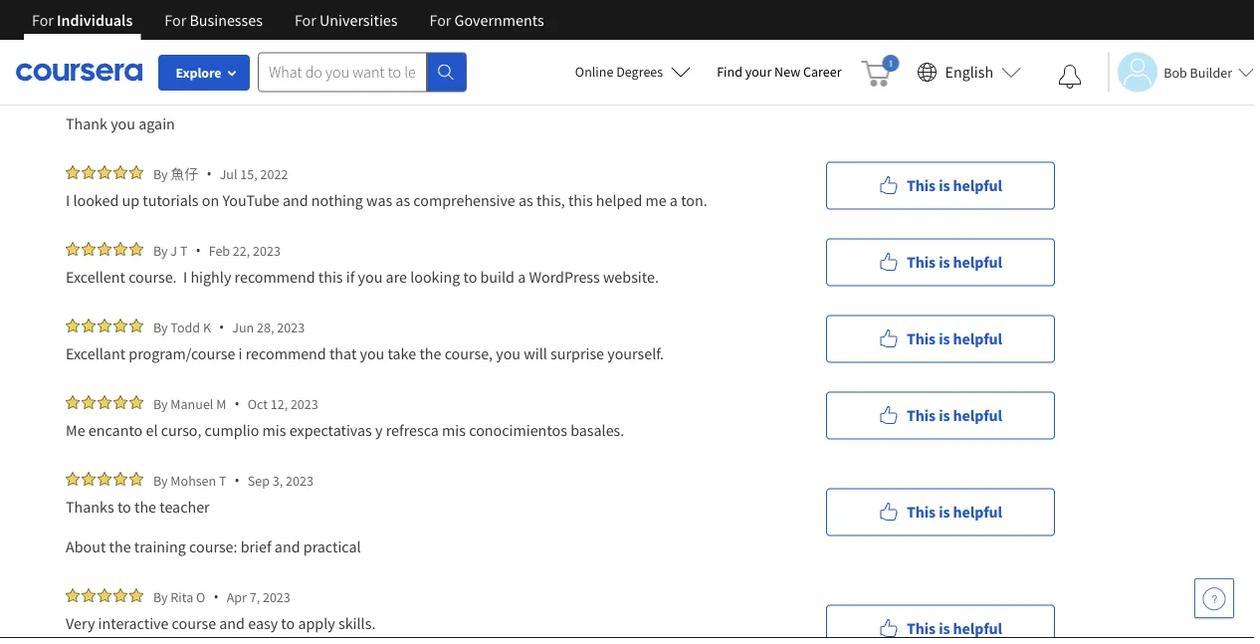 Task type: vqa. For each thing, say whether or not it's contained in the screenshot.


Task type: describe. For each thing, give the bounding box(es) containing it.
you right that
[[360, 344, 385, 364]]

interactive
[[98, 614, 169, 633]]

you left again
[[111, 114, 135, 133]]

1 vertical spatial and
[[275, 537, 300, 557]]

i
[[239, 344, 243, 364]]

looked
[[73, 190, 119, 210]]

15,
[[240, 165, 258, 183]]

brief
[[241, 537, 272, 557]]

rita
[[171, 588, 193, 606]]

gave
[[93, 34, 124, 54]]

skills,
[[215, 34, 252, 54]]

you left will
[[496, 344, 521, 364]]

banner navigation
[[16, 0, 560, 40]]

excellent course.  i highly recommend this if you are looking to build a wordpress website.
[[66, 267, 659, 287]]

thank you again
[[66, 114, 175, 133]]

using
[[427, 34, 463, 54]]

2022
[[260, 165, 288, 183]]

this is helpful button for excellent course.  i highly recommend this if you are looking to build a wordpress website.
[[827, 239, 1056, 286]]

0 vertical spatial to
[[464, 267, 477, 287]]

by for encanto
[[153, 395, 168, 413]]

wordpress
[[529, 267, 600, 287]]

thanks to the teacher
[[66, 497, 210, 517]]

bob
[[1164, 63, 1188, 81]]

jun
[[232, 318, 254, 336]]

me encanto el curso, cumplio mis expectativas y refresca mis conocimientos basales.
[[66, 420, 625, 440]]

course.
[[129, 267, 177, 287]]

comprehensive
[[414, 190, 516, 210]]

by mohsen t • sep 3, 2023
[[153, 471, 314, 490]]

t for by j t • feb 22, 2023
[[180, 242, 188, 259]]

2023 for recommend
[[253, 242, 281, 259]]

for for governments
[[430, 10, 452, 30]]

0 horizontal spatial this
[[319, 267, 343, 287]]

online
[[576, 63, 614, 81]]

you right if on the left top of page
[[358, 267, 383, 287]]

j
[[171, 242, 177, 259]]

conocimientos
[[469, 420, 568, 440]]

beautiful
[[152, 34, 212, 54]]

cumplio
[[205, 420, 259, 440]]

this is helpful for i looked up tutorials on youtube and nothing was as comprehensive as this, this helped me a ton.
[[907, 176, 1003, 196]]

surprise
[[551, 344, 605, 364]]

find
[[717, 63, 743, 81]]

website
[[372, 34, 424, 54]]

this is helpful for you gave me beautiful skills, now i can build a website using wordpress.
[[907, 39, 1003, 59]]

was
[[367, 190, 393, 210]]

helpful for me encanto el curso, cumplio mis expectativas y refresca mis conocimientos basales.
[[954, 406, 1003, 426]]

jul
[[220, 165, 238, 183]]

6 this is helpful button from the top
[[827, 489, 1056, 536]]

is for me encanto el curso, cumplio mis expectativas y refresca mis conocimientos basales.
[[939, 406, 951, 426]]

training
[[134, 537, 186, 557]]

for businesses
[[165, 10, 263, 30]]

2 horizontal spatial a
[[670, 190, 678, 210]]

2 vertical spatial and
[[219, 614, 245, 633]]

by rita o • apr 7, 2023
[[153, 588, 291, 607]]

help center image
[[1203, 587, 1227, 611]]

m
[[216, 395, 226, 413]]

refresca
[[386, 420, 439, 440]]

k
[[203, 318, 211, 336]]

your
[[746, 63, 772, 81]]

is for i looked up tutorials on youtube and nothing was as comprehensive as this, this helped me a ton.
[[939, 176, 951, 196]]

sep
[[248, 472, 270, 490]]

this for i looked up tutorials on youtube and nothing was as comprehensive as this, this helped me a ton.
[[907, 176, 936, 196]]

6 is from the top
[[939, 502, 951, 522]]

coursera image
[[16, 56, 142, 88]]

2 horizontal spatial i
[[289, 34, 293, 54]]

What do you want to learn? text field
[[258, 52, 427, 92]]

bob builder button
[[1109, 52, 1255, 92]]

thank
[[66, 114, 108, 133]]

teacher
[[160, 497, 210, 517]]

up
[[122, 190, 140, 210]]

governments
[[455, 10, 544, 30]]

by for looked
[[153, 165, 168, 183]]

by todd k • jun 28, 2023
[[153, 318, 305, 337]]

for universities
[[295, 10, 398, 30]]

excellent
[[66, 267, 125, 287]]

by for program/course
[[153, 318, 168, 336]]

y
[[375, 420, 383, 440]]

curso,
[[161, 420, 202, 440]]

apr
[[227, 588, 247, 606]]

• for highly
[[196, 241, 201, 260]]

businesses
[[190, 10, 263, 30]]

highly
[[191, 267, 231, 287]]

0 vertical spatial build
[[323, 34, 357, 54]]

1 vertical spatial recommend
[[246, 344, 326, 364]]

for governments
[[430, 10, 544, 30]]

find your new career link
[[707, 60, 852, 85]]

find your new career
[[717, 63, 842, 81]]

by manuel m • oct 12, 2023
[[153, 394, 318, 413]]

shopping cart: 1 item image
[[862, 55, 900, 87]]

helpful for you gave me beautiful skills, now i can build a website using wordpress.
[[954, 39, 1003, 59]]

this,
[[537, 190, 565, 210]]

on
[[202, 190, 219, 210]]

2023 for that
[[277, 318, 305, 336]]

• left the sep at the bottom left
[[235, 471, 240, 490]]

is for you gave me beautiful skills, now i can build a website using wordpress.
[[939, 39, 951, 59]]

online degrees button
[[560, 50, 707, 94]]

now
[[255, 34, 286, 54]]

can
[[296, 34, 320, 54]]

about the training course: brief and practical
[[66, 537, 361, 557]]

website.
[[603, 267, 659, 287]]

wordpress.
[[466, 34, 541, 54]]

english
[[946, 62, 994, 82]]

you gave me beautiful skills, now i can build a website using wordpress.
[[66, 34, 541, 54]]

course,
[[445, 344, 493, 364]]

• for recommend
[[219, 318, 224, 337]]

are
[[386, 267, 407, 287]]

1 horizontal spatial me
[[646, 190, 667, 210]]

2 mis from the left
[[442, 420, 466, 440]]

new
[[775, 63, 801, 81]]

english button
[[910, 40, 1030, 105]]

0 vertical spatial me
[[127, 34, 149, 54]]



Task type: locate. For each thing, give the bounding box(es) containing it.
this is helpful for excellant program/course i recommend that you take the course, you will surprise yourself.
[[907, 329, 1003, 349]]

1 for from the left
[[32, 10, 54, 30]]

1 as from the left
[[396, 190, 410, 210]]

ton.
[[681, 190, 708, 210]]

for for businesses
[[165, 10, 186, 30]]

28,
[[257, 318, 274, 336]]

to
[[464, 267, 477, 287], [117, 497, 131, 517], [281, 614, 295, 633]]

recommend down 22,
[[235, 267, 315, 287]]

if
[[346, 267, 355, 287]]

0 horizontal spatial i
[[66, 190, 70, 210]]

1 is from the top
[[939, 39, 951, 59]]

2 this is helpful from the top
[[907, 176, 1003, 196]]

1 horizontal spatial t
[[219, 472, 227, 490]]

individuals
[[57, 10, 133, 30]]

for up using
[[430, 10, 452, 30]]

i looked up tutorials on youtube and nothing was as comprehensive as this, this helped me a ton.
[[66, 190, 708, 210]]

1 vertical spatial t
[[219, 472, 227, 490]]

thanks
[[66, 497, 114, 517]]

0 horizontal spatial as
[[396, 190, 410, 210]]

about
[[66, 537, 106, 557]]

• for curso,
[[234, 394, 240, 413]]

0 horizontal spatial to
[[117, 497, 131, 517]]

by inside by manuel m • oct 12, 2023
[[153, 395, 168, 413]]

by left the todd
[[153, 318, 168, 336]]

feb
[[209, 242, 230, 259]]

degrees
[[617, 63, 663, 81]]

mis right refresca
[[442, 420, 466, 440]]

by inside by rita o • apr 7, 2023
[[153, 588, 168, 606]]

1 horizontal spatial build
[[481, 267, 515, 287]]

1 horizontal spatial the
[[134, 497, 156, 517]]

t inside by j t • feb 22, 2023
[[180, 242, 188, 259]]

by left rita
[[153, 588, 168, 606]]

• right m
[[234, 394, 240, 413]]

universities
[[320, 10, 398, 30]]

helpful for excellent course.  i highly recommend this if you are looking to build a wordpress website.
[[954, 252, 1003, 272]]

1 vertical spatial me
[[646, 190, 667, 210]]

3 is from the top
[[939, 252, 951, 272]]

this is helpful for me encanto el curso, cumplio mis expectativas y refresca mis conocimientos basales.
[[907, 406, 1003, 426]]

2023 right '28,'
[[277, 318, 305, 336]]

t right j
[[180, 242, 188, 259]]

the
[[420, 344, 442, 364], [134, 497, 156, 517], [109, 537, 131, 557]]

builder
[[1191, 63, 1233, 81]]

3 this is helpful from the top
[[907, 252, 1003, 272]]

6 helpful from the top
[[954, 502, 1003, 522]]

2 horizontal spatial the
[[420, 344, 442, 364]]

2 vertical spatial the
[[109, 537, 131, 557]]

4 is from the top
[[939, 329, 951, 349]]

yourself.
[[608, 344, 664, 364]]

by j t • feb 22, 2023
[[153, 241, 281, 260]]

to right the easy
[[281, 614, 295, 633]]

this left if on the left top of page
[[319, 267, 343, 287]]

this is helpful button for you gave me beautiful skills, now i can build a website using wordpress.
[[827, 25, 1056, 73]]

• left jul
[[207, 164, 212, 183]]

filled star image
[[66, 165, 80, 179], [82, 165, 96, 179], [114, 165, 127, 179], [129, 165, 143, 179], [82, 242, 96, 256], [98, 242, 112, 256], [114, 242, 127, 256], [114, 319, 127, 333], [66, 395, 80, 409], [129, 395, 143, 409], [82, 472, 96, 486], [98, 472, 112, 486], [82, 589, 96, 603], [114, 589, 127, 603]]

for up beautiful
[[165, 10, 186, 30]]

a left ton.
[[670, 190, 678, 210]]

that
[[330, 344, 357, 364]]

0 vertical spatial t
[[180, 242, 188, 259]]

2 for from the left
[[165, 10, 186, 30]]

0 vertical spatial and
[[283, 190, 308, 210]]

1 vertical spatial build
[[481, 267, 515, 287]]

basales.
[[571, 420, 625, 440]]

by inside by todd k • jun 28, 2023
[[153, 318, 168, 336]]

i left can on the top left
[[289, 34, 293, 54]]

to right looking
[[464, 267, 477, 287]]

a down universities
[[361, 34, 369, 54]]

course
[[172, 614, 216, 633]]

helpful
[[954, 39, 1003, 59], [954, 176, 1003, 196], [954, 252, 1003, 272], [954, 329, 1003, 349], [954, 406, 1003, 426], [954, 502, 1003, 522]]

2 horizontal spatial to
[[464, 267, 477, 287]]

me right gave
[[127, 34, 149, 54]]

as left this,
[[519, 190, 534, 210]]

for for universities
[[295, 10, 317, 30]]

2 helpful from the top
[[954, 176, 1003, 196]]

2023 inside by rita o • apr 7, 2023
[[263, 588, 291, 606]]

12,
[[271, 395, 288, 413]]

5 this is helpful button from the top
[[827, 392, 1056, 440]]

2023 inside by manuel m • oct 12, 2023
[[291, 395, 318, 413]]

1 horizontal spatial this
[[569, 190, 593, 210]]

build right looking
[[481, 267, 515, 287]]

recommend
[[235, 267, 315, 287], [246, 344, 326, 364]]

6 this is helpful from the top
[[907, 502, 1003, 522]]

7,
[[250, 588, 260, 606]]

tutorials
[[143, 190, 199, 210]]

take
[[388, 344, 417, 364]]

4 this is helpful from the top
[[907, 329, 1003, 349]]

by inside by j t • feb 22, 2023
[[153, 242, 168, 259]]

魚仔
[[171, 165, 199, 183]]

t inside by mohsen t • sep 3, 2023
[[219, 472, 227, 490]]

3 by from the top
[[153, 318, 168, 336]]

i left 'looked'
[[66, 190, 70, 210]]

1 mis from the left
[[263, 420, 286, 440]]

0 horizontal spatial mis
[[263, 420, 286, 440]]

this is helpful button for me encanto el curso, cumplio mis expectativas y refresca mis conocimientos basales.
[[827, 392, 1056, 440]]

1 horizontal spatial i
[[183, 267, 187, 287]]

this for me encanto el curso, cumplio mis expectativas y refresca mis conocimientos basales.
[[907, 406, 936, 426]]

5 this from the top
[[907, 406, 936, 426]]

5 by from the top
[[153, 472, 168, 490]]

0 vertical spatial recommend
[[235, 267, 315, 287]]

2 is from the top
[[939, 176, 951, 196]]

2023 for easy
[[263, 588, 291, 606]]

0 horizontal spatial me
[[127, 34, 149, 54]]

a left wordpress
[[518, 267, 526, 287]]

apply
[[298, 614, 335, 633]]

5 helpful from the top
[[954, 406, 1003, 426]]

this for you gave me beautiful skills, now i can build a website using wordpress.
[[907, 39, 936, 59]]

1 horizontal spatial to
[[281, 614, 295, 633]]

the right take
[[420, 344, 442, 364]]

2 as from the left
[[519, 190, 534, 210]]

0 vertical spatial the
[[420, 344, 442, 364]]

1 by from the top
[[153, 165, 168, 183]]

2 by from the top
[[153, 242, 168, 259]]

filled star image
[[98, 165, 112, 179], [66, 242, 80, 256], [129, 242, 143, 256], [66, 319, 80, 333], [82, 319, 96, 333], [98, 319, 112, 333], [129, 319, 143, 333], [82, 395, 96, 409], [98, 395, 112, 409], [114, 395, 127, 409], [66, 472, 80, 486], [114, 472, 127, 486], [129, 472, 143, 486], [66, 589, 80, 603], [98, 589, 112, 603], [129, 589, 143, 603]]

todd
[[171, 318, 200, 336]]

2 this is helpful button from the top
[[827, 162, 1056, 210]]

2023 inside by j t • feb 22, 2023
[[253, 242, 281, 259]]

2023 right '3,' on the bottom of the page
[[286, 472, 314, 490]]

mis down "12,"
[[263, 420, 286, 440]]

2023 for cumplio
[[291, 395, 318, 413]]

me
[[127, 34, 149, 54], [646, 190, 667, 210]]

6 by from the top
[[153, 588, 168, 606]]

mis
[[263, 420, 286, 440], [442, 420, 466, 440]]

is for excellant program/course i recommend that you take the course, you will surprise yourself.
[[939, 329, 951, 349]]

this is helpful
[[907, 39, 1003, 59], [907, 176, 1003, 196], [907, 252, 1003, 272], [907, 329, 1003, 349], [907, 406, 1003, 426], [907, 502, 1003, 522]]

the right about
[[109, 537, 131, 557]]

el
[[146, 420, 158, 440]]

for for individuals
[[32, 10, 54, 30]]

for left individuals
[[32, 10, 54, 30]]

1 horizontal spatial as
[[519, 190, 534, 210]]

for individuals
[[32, 10, 133, 30]]

by
[[153, 165, 168, 183], [153, 242, 168, 259], [153, 318, 168, 336], [153, 395, 168, 413], [153, 472, 168, 490], [153, 588, 168, 606]]

me right helped
[[646, 190, 667, 210]]

0 horizontal spatial build
[[323, 34, 357, 54]]

1 horizontal spatial mis
[[442, 420, 466, 440]]

me
[[66, 420, 85, 440]]

t right mohsen
[[219, 472, 227, 490]]

a
[[361, 34, 369, 54], [670, 190, 678, 210], [518, 267, 526, 287]]

0 horizontal spatial t
[[180, 242, 188, 259]]

2023
[[253, 242, 281, 259], [277, 318, 305, 336], [291, 395, 318, 413], [286, 472, 314, 490], [263, 588, 291, 606]]

career
[[804, 63, 842, 81]]

build down for universities
[[323, 34, 357, 54]]

22,
[[233, 242, 250, 259]]

by inside the by 魚仔 • jul 15, 2022
[[153, 165, 168, 183]]

1 vertical spatial a
[[670, 190, 678, 210]]

1 vertical spatial to
[[117, 497, 131, 517]]

by for interactive
[[153, 588, 168, 606]]

is for excellent course.  i highly recommend this if you are looking to build a wordpress website.
[[939, 252, 951, 272]]

2023 right 22,
[[253, 242, 281, 259]]

to right thanks
[[117, 497, 131, 517]]

show notifications image
[[1059, 65, 1083, 89]]

2023 right 7, at left
[[263, 588, 291, 606]]

0 vertical spatial this
[[569, 190, 593, 210]]

2 vertical spatial a
[[518, 267, 526, 287]]

and right 'brief'
[[275, 537, 300, 557]]

online degrees
[[576, 63, 663, 81]]

o
[[196, 588, 206, 606]]

skills.
[[339, 614, 376, 633]]

this for excellent course.  i highly recommend this if you are looking to build a wordpress website.
[[907, 252, 936, 272]]

4 by from the top
[[153, 395, 168, 413]]

1 vertical spatial the
[[134, 497, 156, 517]]

0 vertical spatial i
[[289, 34, 293, 54]]

mohsen
[[171, 472, 216, 490]]

2 vertical spatial to
[[281, 614, 295, 633]]

by 魚仔 • jul 15, 2022
[[153, 164, 288, 183]]

4 helpful from the top
[[954, 329, 1003, 349]]

4 this is helpful button from the top
[[827, 315, 1056, 363]]

0 horizontal spatial a
[[361, 34, 369, 54]]

the left teacher
[[134, 497, 156, 517]]

you
[[66, 34, 90, 54]]

oct
[[248, 395, 268, 413]]

by left 魚仔
[[153, 165, 168, 183]]

1 this is helpful button from the top
[[827, 25, 1056, 73]]

• right o
[[214, 588, 219, 607]]

this right this,
[[569, 190, 593, 210]]

2 vertical spatial i
[[183, 267, 187, 287]]

3 helpful from the top
[[954, 252, 1003, 272]]

by left j
[[153, 242, 168, 259]]

1 vertical spatial i
[[66, 190, 70, 210]]

by for course.
[[153, 242, 168, 259]]

• for and
[[214, 588, 219, 607]]

this is helpful for excellent course.  i highly recommend this if you are looking to build a wordpress website.
[[907, 252, 1003, 272]]

2023 right "12,"
[[291, 395, 318, 413]]

1 vertical spatial this
[[319, 267, 343, 287]]

t for by mohsen t • sep 3, 2023
[[219, 472, 227, 490]]

4 this from the top
[[907, 329, 936, 349]]

easy
[[248, 614, 278, 633]]

this is helpful button
[[827, 25, 1056, 73], [827, 162, 1056, 210], [827, 239, 1056, 286], [827, 315, 1056, 363], [827, 392, 1056, 440], [827, 489, 1056, 536]]

i left highly
[[183, 267, 187, 287]]

helpful for i looked up tutorials on youtube and nothing was as comprehensive as this, this helped me a ton.
[[954, 176, 1003, 196]]

program/course
[[129, 344, 235, 364]]

1 horizontal spatial a
[[518, 267, 526, 287]]

5 this is helpful from the top
[[907, 406, 1003, 426]]

youtube
[[222, 190, 280, 210]]

5 is from the top
[[939, 406, 951, 426]]

practical
[[304, 537, 361, 557]]

6 this from the top
[[907, 502, 936, 522]]

this for excellant program/course i recommend that you take the course, you will surprise yourself.
[[907, 329, 936, 349]]

as
[[396, 190, 410, 210], [519, 190, 534, 210]]

this is helpful button for i looked up tutorials on youtube and nothing was as comprehensive as this, this helped me a ton.
[[827, 162, 1056, 210]]

looking
[[410, 267, 460, 287]]

for up you gave me beautiful skills, now i can build a website using wordpress. in the top of the page
[[295, 10, 317, 30]]

by left mohsen
[[153, 472, 168, 490]]

2 this from the top
[[907, 176, 936, 196]]

manuel
[[171, 395, 214, 413]]

0 horizontal spatial the
[[109, 537, 131, 557]]

explore
[[176, 64, 222, 82]]

None search field
[[258, 52, 467, 92]]

• left "feb"
[[196, 241, 201, 260]]

recommend down '28,'
[[246, 344, 326, 364]]

by inside by mohsen t • sep 3, 2023
[[153, 472, 168, 490]]

very interactive course and easy to apply skills.
[[66, 614, 376, 633]]

very
[[66, 614, 95, 633]]

again
[[139, 114, 175, 133]]

• right k
[[219, 318, 224, 337]]

helpful for excellant program/course i recommend that you take the course, you will surprise yourself.
[[954, 329, 1003, 349]]

and down 2022
[[283, 190, 308, 210]]

1 this is helpful from the top
[[907, 39, 1003, 59]]

1 this from the top
[[907, 39, 936, 59]]

4 for from the left
[[430, 10, 452, 30]]

by up the el
[[153, 395, 168, 413]]

this
[[907, 39, 936, 59], [907, 176, 936, 196], [907, 252, 936, 272], [907, 329, 936, 349], [907, 406, 936, 426], [907, 502, 936, 522]]

1 helpful from the top
[[954, 39, 1003, 59]]

this is helpful button for excellant program/course i recommend that you take the course, you will surprise yourself.
[[827, 315, 1056, 363]]

course:
[[189, 537, 238, 557]]

2023 inside by todd k • jun 28, 2023
[[277, 318, 305, 336]]

0 vertical spatial a
[[361, 34, 369, 54]]

3 this from the top
[[907, 252, 936, 272]]

2023 inside by mohsen t • sep 3, 2023
[[286, 472, 314, 490]]

3 this is helpful button from the top
[[827, 239, 1056, 286]]

and down apr
[[219, 614, 245, 633]]

3,
[[273, 472, 283, 490]]

is
[[939, 39, 951, 59], [939, 176, 951, 196], [939, 252, 951, 272], [939, 329, 951, 349], [939, 406, 951, 426], [939, 502, 951, 522]]

as right "was"
[[396, 190, 410, 210]]

3 for from the left
[[295, 10, 317, 30]]

and
[[283, 190, 308, 210], [275, 537, 300, 557], [219, 614, 245, 633]]



